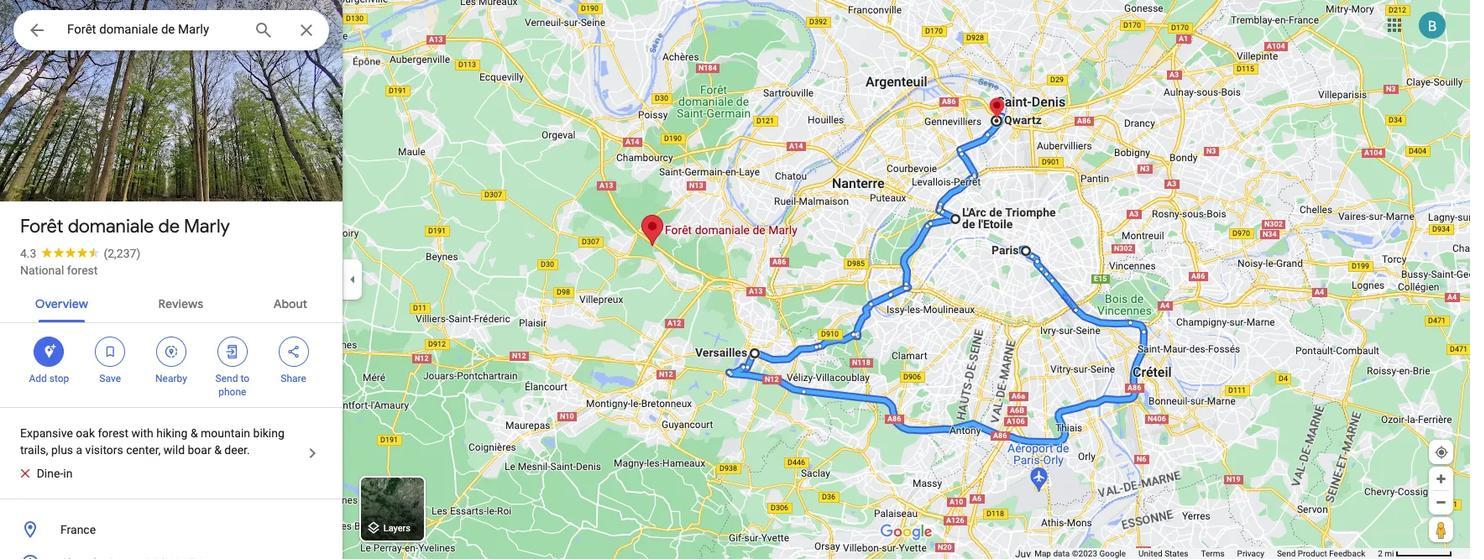 Task type: vqa. For each thing, say whether or not it's contained in the screenshot.


Task type: locate. For each thing, give the bounding box(es) containing it.
google
[[1100, 549, 1126, 558]]

forest inside button
[[67, 264, 98, 277]]

& right boar
[[214, 443, 222, 457]]


[[164, 343, 179, 361]]

0 horizontal spatial send
[[215, 373, 238, 385]]

forest up visitors
[[98, 427, 129, 440]]

boar
[[188, 443, 211, 457]]

biking
[[253, 427, 285, 440]]

expansive oak forest with hiking & mountain biking trails, plus a visitors center, wild boar & deer.
[[20, 427, 285, 457]]

tab list inside google maps element
[[0, 282, 343, 322]]

send to phone
[[215, 373, 249, 398]]

& up boar
[[191, 427, 198, 440]]

Forêt domaniale de Marly field
[[13, 10, 329, 50]]

2,237 reviews element
[[104, 247, 140, 260]]

1 horizontal spatial send
[[1277, 549, 1296, 558]]

to
[[241, 373, 249, 385]]

tab list containing overview
[[0, 282, 343, 322]]

add stop
[[29, 373, 69, 385]]

1 vertical spatial &
[[214, 443, 222, 457]]

overview button
[[22, 282, 102, 322]]

forêt
[[20, 215, 64, 239]]

send for send to phone
[[215, 373, 238, 385]]

send
[[215, 373, 238, 385], [1277, 549, 1296, 558]]

tab list
[[0, 282, 343, 322]]

1 vertical spatial send
[[1277, 549, 1296, 558]]

de
[[158, 215, 180, 239]]

dine-
[[37, 467, 63, 480]]

4.3 stars image
[[36, 247, 104, 258]]

domaniale
[[68, 215, 154, 239]]

france
[[60, 523, 96, 537]]

0 horizontal spatial &
[[191, 427, 198, 440]]

hours image
[[20, 553, 40, 559]]

united states button
[[1139, 548, 1189, 559]]

None field
[[67, 19, 240, 39]]

mi
[[1385, 549, 1395, 558]]

1 vertical spatial forest
[[98, 427, 129, 440]]

forêt domaniale de marly
[[20, 215, 230, 239]]

send left product
[[1277, 549, 1296, 558]]

send up phone
[[215, 373, 238, 385]]

national forest button
[[20, 262, 98, 279]]

2
[[1378, 549, 1383, 558]]

&
[[191, 427, 198, 440], [214, 443, 222, 457]]

expansive
[[20, 427, 73, 440]]

about button
[[260, 282, 321, 322]]

reviews button
[[145, 282, 217, 322]]

hiking
[[156, 427, 188, 440]]

7,624 photos
[[43, 166, 120, 182]]

plus
[[51, 443, 73, 457]]

about
[[273, 296, 307, 312]]

wild
[[164, 443, 185, 457]]

marly
[[184, 215, 230, 239]]

data
[[1053, 549, 1070, 558]]

4.3
[[20, 247, 36, 260]]

show open hours for the week image
[[216, 556, 232, 559]]

share
[[281, 373, 306, 385]]

product
[[1298, 549, 1328, 558]]

deer.
[[224, 443, 250, 457]]

0 vertical spatial send
[[215, 373, 238, 385]]

photo of forêt domaniale de marly image
[[0, 0, 343, 229]]

information for forêt domaniale de marly region
[[0, 513, 343, 559]]

trails,
[[20, 443, 48, 457]]

send product feedback button
[[1277, 548, 1366, 559]]

send inside 'send to phone'
[[215, 373, 238, 385]]

united states
[[1139, 549, 1189, 558]]

0 vertical spatial &
[[191, 427, 198, 440]]

0 vertical spatial forest
[[67, 264, 98, 277]]

google maps element
[[0, 0, 1471, 559]]

send inside button
[[1277, 549, 1296, 558]]

map
[[1035, 549, 1051, 558]]

feedback
[[1330, 549, 1366, 558]]

footer
[[1035, 548, 1378, 559]]

nearby
[[155, 373, 187, 385]]

forest
[[67, 264, 98, 277], [98, 427, 129, 440]]

mountain
[[201, 427, 250, 440]]

a
[[76, 443, 82, 457]]

7,624 photos button
[[13, 160, 127, 189]]

oak
[[76, 427, 95, 440]]

footer containing map data ©2023 google
[[1035, 548, 1378, 559]]

actions for forêt domaniale de marly region
[[0, 323, 343, 407]]

forest down 4.3 stars image
[[67, 264, 98, 277]]

(2,237)
[[104, 247, 140, 260]]



Task type: describe. For each thing, give the bounding box(es) containing it.

[[41, 343, 57, 361]]

overview
[[35, 296, 88, 312]]

layers
[[384, 523, 411, 534]]

map data ©2023 google
[[1035, 549, 1126, 558]]

terms
[[1201, 549, 1225, 558]]

privacy
[[1238, 549, 1265, 558]]

 button
[[13, 10, 60, 54]]

2 mi button
[[1378, 549, 1453, 558]]

none field inside forêt domaniale de marly field
[[67, 19, 240, 39]]

privacy button
[[1238, 548, 1265, 559]]

send product feedback
[[1277, 549, 1366, 558]]

photos
[[79, 166, 120, 182]]

phone
[[219, 386, 246, 398]]

 search field
[[13, 10, 329, 54]]

forêt domaniale de marly main content
[[0, 0, 343, 559]]


[[286, 343, 301, 361]]

7,624
[[43, 166, 76, 182]]

add
[[29, 373, 47, 385]]


[[27, 18, 47, 42]]

national
[[20, 264, 64, 277]]

france button
[[0, 513, 343, 547]]

states
[[1165, 549, 1189, 558]]

no dine-in group
[[10, 465, 73, 482]]

collapse side panel image
[[343, 270, 362, 289]]

stop
[[49, 373, 69, 385]]

send for send product feedback
[[1277, 549, 1296, 558]]

visitors
[[85, 443, 123, 457]]

national forest
[[20, 264, 98, 277]]

terms button
[[1201, 548, 1225, 559]]


[[225, 343, 240, 361]]


[[103, 343, 118, 361]]

zoom in image
[[1435, 473, 1448, 485]]

zoom out image
[[1435, 496, 1448, 509]]

©2023
[[1072, 549, 1098, 558]]

dine-in
[[37, 467, 73, 480]]

save
[[99, 373, 121, 385]]

with
[[131, 427, 154, 440]]

footer inside google maps element
[[1035, 548, 1378, 559]]

show street view coverage image
[[1429, 517, 1454, 543]]

show your location image
[[1434, 445, 1450, 460]]

reviews
[[158, 296, 203, 312]]

forest inside expansive oak forest with hiking & mountain biking trails, plus a visitors center, wild boar & deer.
[[98, 427, 129, 440]]

2 mi
[[1378, 549, 1395, 558]]

united
[[1139, 549, 1163, 558]]

1 horizontal spatial &
[[214, 443, 222, 457]]

center,
[[126, 443, 161, 457]]

in
[[63, 467, 73, 480]]

google account: brad klo  
(klobrad84@gmail.com) image
[[1419, 11, 1446, 38]]



